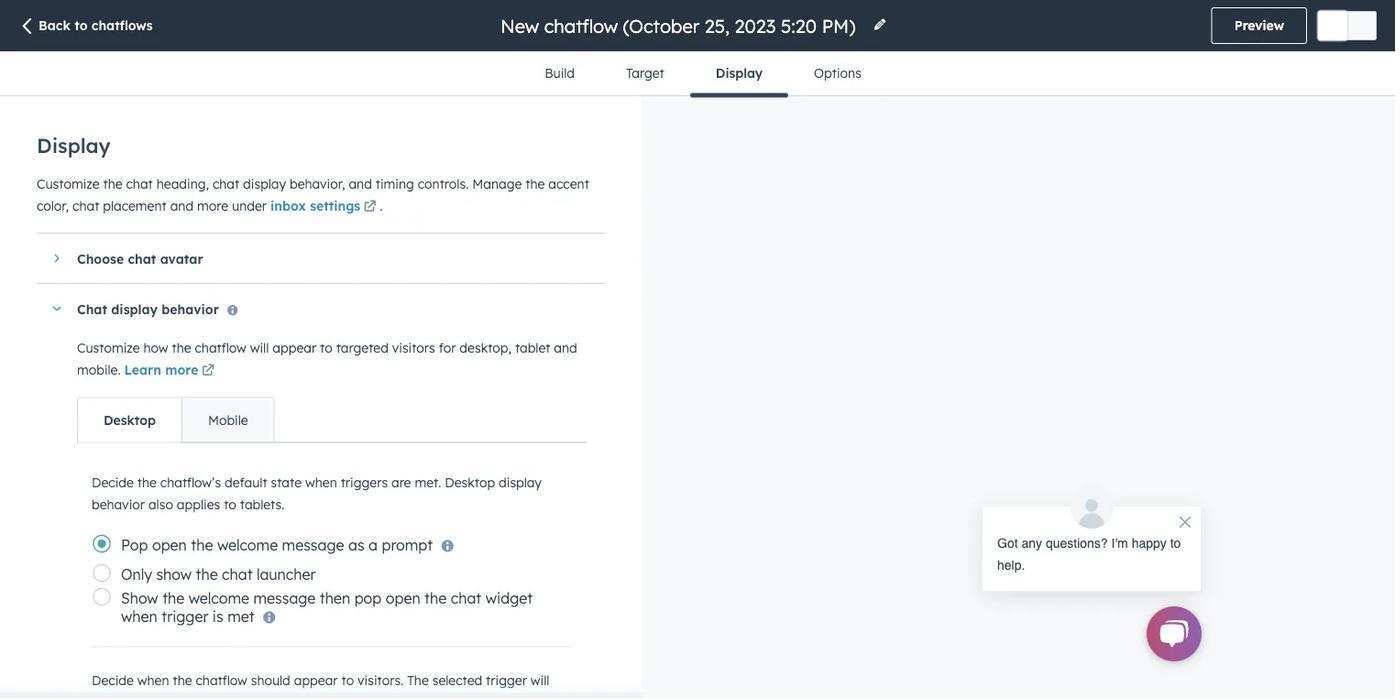 Task type: locate. For each thing, give the bounding box(es) containing it.
0 horizontal spatial display
[[111, 301, 158, 317]]

2 horizontal spatial display
[[499, 475, 542, 491]]

chat left widget
[[451, 589, 482, 608]]

chat inside show the welcome message then pop open the chat widget when trigger is met
[[451, 589, 482, 608]]

to inside the decide when the chatflow should appear to visitors. the selected trigger will apply on desktop, tablet, and mobile.
[[342, 673, 354, 689]]

launcher
[[257, 565, 316, 584]]

back
[[39, 17, 71, 33]]

mobile. down should
[[272, 695, 316, 699]]

i'm
[[1112, 537, 1129, 551]]

1 vertical spatial chatflow
[[196, 673, 247, 689]]

preview button
[[1212, 7, 1308, 44]]

tab panel
[[77, 443, 587, 699]]

1 vertical spatial when
[[121, 608, 158, 626]]

decide inside the decide when the chatflow should appear to visitors. the selected trigger will apply on desktop, tablet, and mobile.
[[92, 673, 134, 689]]

customize for mobile.
[[77, 340, 140, 356]]

1 horizontal spatial will
[[531, 673, 550, 689]]

when right state
[[305, 475, 337, 491]]

0 vertical spatial mobile.
[[77, 362, 121, 378]]

customize inside customize how the chatflow will appear to targeted visitors for desktop, tablet and mobile.
[[77, 340, 140, 356]]

to inside button
[[74, 17, 88, 33]]

navigation
[[519, 51, 888, 98]]

and right tablet
[[554, 340, 578, 356]]

mobile link
[[182, 399, 274, 443]]

got any questions? i'm happy to help. button
[[982, 485, 1202, 593]]

got any questions? i'm happy to help. status
[[998, 533, 1187, 577]]

customize up learn
[[77, 340, 140, 356]]

decide down desktop link
[[92, 475, 134, 491]]

customize the chat heading, chat display behavior, and timing controls. manage the accent color, chat placement and more under
[[37, 176, 590, 214]]

display
[[243, 176, 286, 192], [111, 301, 158, 317], [499, 475, 542, 491]]

more down how
[[165, 362, 198, 378]]

trigger left is
[[162, 608, 209, 626]]

mobile.
[[77, 362, 121, 378], [272, 695, 316, 699]]

questions?
[[1046, 537, 1109, 551]]

is
[[213, 608, 223, 626]]

met.
[[415, 475, 442, 491]]

triggers
[[341, 475, 388, 491]]

welcome message status
[[964, 485, 1202, 593]]

caret image
[[51, 307, 62, 311]]

caret image
[[55, 253, 59, 264]]

tablet,
[[203, 695, 242, 699]]

1 decide from the top
[[92, 475, 134, 491]]

0 vertical spatial display
[[243, 176, 286, 192]]

tablet
[[515, 340, 551, 356]]

1 vertical spatial decide
[[92, 673, 134, 689]]

inbox
[[270, 198, 306, 214]]

0 vertical spatial desktop
[[104, 412, 156, 428]]

trigger
[[162, 608, 209, 626], [486, 673, 527, 689]]

are
[[392, 475, 411, 491]]

inbox settings link
[[270, 196, 380, 218]]

welcome up only show the chat launcher
[[217, 536, 278, 554]]

1 vertical spatial mobile.
[[272, 695, 316, 699]]

behavior inside the chat display behavior dropdown button
[[162, 301, 219, 317]]

0 vertical spatial more
[[197, 198, 228, 214]]

when inside the decide when the chatflow should appear to visitors. the selected trigger will apply on desktop, tablet, and mobile.
[[137, 673, 169, 689]]

chat left avatar
[[128, 251, 156, 267]]

will inside customize how the chatflow will appear to targeted visitors for desktop, tablet and mobile.
[[250, 340, 269, 356]]

1 vertical spatial trigger
[[486, 673, 527, 689]]

chatflow inside the decide when the chatflow should appear to visitors. the selected trigger will apply on desktop, tablet, and mobile.
[[196, 673, 247, 689]]

to left 'visitors.'
[[342, 673, 354, 689]]

state
[[271, 475, 302, 491]]

desktop down learn
[[104, 412, 156, 428]]

0 horizontal spatial open
[[152, 536, 187, 554]]

when up on
[[137, 673, 169, 689]]

1 horizontal spatial desktop
[[445, 475, 495, 491]]

welcome inside show the welcome message then pop open the chat widget when trigger is met
[[189, 589, 249, 608]]

when down only
[[121, 608, 158, 626]]

0 horizontal spatial mobile.
[[77, 362, 121, 378]]

appear inside the decide when the chatflow should appear to visitors. the selected trigger will apply on desktop, tablet, and mobile.
[[294, 673, 338, 689]]

accent
[[549, 176, 590, 192]]

link opens in a new window image
[[364, 201, 377, 214], [202, 361, 215, 383], [202, 365, 215, 378], [397, 693, 410, 699]]

more left under
[[197, 198, 228, 214]]

when
[[305, 475, 337, 491], [121, 608, 158, 626], [137, 673, 169, 689]]

got
[[998, 537, 1019, 551]]

1 horizontal spatial behavior
[[162, 301, 219, 317]]

chatflow for should
[[196, 673, 247, 689]]

settings
[[310, 198, 361, 214]]

chat up under
[[213, 176, 240, 192]]

and inside customize how the chatflow will appear to targeted visitors for desktop, tablet and mobile.
[[554, 340, 578, 356]]

chatflow inside customize how the chatflow will appear to targeted visitors for desktop, tablet and mobile.
[[195, 340, 247, 356]]

to left targeted at the left of page
[[320, 340, 333, 356]]

will
[[250, 340, 269, 356], [531, 673, 550, 689]]

0 vertical spatial decide
[[92, 475, 134, 491]]

1 horizontal spatial open
[[386, 589, 421, 608]]

and
[[349, 176, 372, 192], [170, 198, 194, 214], [554, 340, 578, 356], [245, 695, 269, 699]]

open right pop
[[386, 589, 421, 608]]

0 vertical spatial welcome
[[217, 536, 278, 554]]

customize how the chatflow will appear to targeted visitors for desktop, tablet and mobile.
[[77, 340, 578, 378]]

tablets.
[[240, 497, 285, 513]]

1 vertical spatial desktop
[[445, 475, 495, 491]]

0 horizontal spatial behavior
[[92, 497, 145, 513]]

visitors
[[392, 340, 435, 356]]

to right happy
[[1171, 537, 1182, 551]]

0 vertical spatial open
[[152, 536, 187, 554]]

to
[[74, 17, 88, 33], [320, 340, 333, 356], [224, 497, 236, 513], [1171, 537, 1182, 551], [342, 673, 354, 689]]

1 vertical spatial display
[[111, 301, 158, 317]]

1 vertical spatial will
[[531, 673, 550, 689]]

1 vertical spatial customize
[[77, 340, 140, 356]]

0 vertical spatial desktop,
[[460, 340, 512, 356]]

and down should
[[245, 695, 269, 699]]

chat
[[126, 176, 153, 192], [213, 176, 240, 192], [72, 198, 99, 214], [128, 251, 156, 267], [222, 565, 253, 584], [451, 589, 482, 608]]

1 horizontal spatial mobile.
[[272, 695, 316, 699]]

decide inside decide the chatflow's default state when triggers are met. desktop display behavior also applies to tablets.
[[92, 475, 134, 491]]

options
[[815, 65, 862, 81]]

1 vertical spatial message
[[254, 589, 316, 608]]

decide
[[92, 475, 134, 491], [92, 673, 134, 689]]

appear down the chat display behavior dropdown button
[[273, 340, 317, 356]]

message down launcher
[[254, 589, 316, 608]]

appear inside customize how the chatflow will appear to targeted visitors for desktop, tablet and mobile.
[[273, 340, 317, 356]]

the inside the decide when the chatflow should appear to visitors. the selected trigger will apply on desktop, tablet, and mobile.
[[173, 673, 192, 689]]

link opens in a new window image inside inbox settings link
[[364, 201, 377, 214]]

will right selected on the bottom left
[[531, 673, 550, 689]]

back to chatflows button
[[18, 17, 153, 37]]

chatflows
[[92, 17, 153, 33]]

decide for decide when the chatflow should appear to visitors. the selected trigger will apply on desktop, tablet, and mobile.
[[92, 673, 134, 689]]

message up launcher
[[282, 536, 344, 554]]

the
[[103, 176, 123, 192], [526, 176, 545, 192], [172, 340, 191, 356], [137, 475, 157, 491], [191, 536, 213, 554], [196, 565, 218, 584], [162, 589, 185, 608], [425, 589, 447, 608], [173, 673, 192, 689]]

message
[[282, 536, 344, 554], [254, 589, 316, 608]]

0 vertical spatial chatflow
[[195, 340, 247, 356]]

to right back
[[74, 17, 88, 33]]

2 vertical spatial display
[[499, 475, 542, 491]]

decide when the chatflow should appear to visitors. the selected trigger will apply on desktop, tablet, and mobile.
[[92, 673, 550, 699]]

open
[[152, 536, 187, 554], [386, 589, 421, 608]]

0 vertical spatial will
[[250, 340, 269, 356]]

behavior left 'also'
[[92, 497, 145, 513]]

chatflow
[[195, 340, 247, 356], [196, 673, 247, 689]]

desktop
[[104, 412, 156, 428], [445, 475, 495, 491]]

0 vertical spatial appear
[[273, 340, 317, 356]]

customize up color,
[[37, 176, 100, 192]]

chatflow up tablet,
[[196, 673, 247, 689]]

desktop, right on
[[148, 695, 200, 699]]

1 vertical spatial more
[[165, 362, 198, 378]]

desktop right met.
[[445, 475, 495, 491]]

1 vertical spatial behavior
[[92, 497, 145, 513]]

0 horizontal spatial desktop,
[[148, 695, 200, 699]]

welcome down only show the chat launcher
[[189, 589, 249, 608]]

avatar
[[160, 251, 203, 267]]

met
[[228, 608, 255, 626]]

link opens in a new window image
[[364, 196, 377, 218]]

a
[[369, 536, 378, 554]]

1 horizontal spatial display
[[716, 65, 763, 81]]

0 vertical spatial message
[[282, 536, 344, 554]]

pop open the welcome message as a prompt
[[121, 536, 433, 554]]

behavior down avatar
[[162, 301, 219, 317]]

1 horizontal spatial desktop,
[[460, 340, 512, 356]]

chat
[[77, 301, 107, 317]]

customize
[[37, 176, 100, 192], [77, 340, 140, 356]]

trigger inside the decide when the chatflow should appear to visitors. the selected trigger will apply on desktop, tablet, and mobile.
[[486, 673, 527, 689]]

tab list
[[77, 398, 275, 443]]

more
[[197, 198, 228, 214], [165, 362, 198, 378]]

widget
[[486, 589, 533, 608]]

0 horizontal spatial trigger
[[162, 608, 209, 626]]

chat display behavior button
[[37, 284, 587, 334]]

decide up apply
[[92, 673, 134, 689]]

choose chat avatar
[[77, 251, 203, 267]]

desktop, right for
[[460, 340, 512, 356]]

desktop,
[[460, 340, 512, 356], [148, 695, 200, 699]]

2 vertical spatial when
[[137, 673, 169, 689]]

welcome
[[217, 536, 278, 554], [189, 589, 249, 608]]

1 vertical spatial appear
[[294, 673, 338, 689]]

when inside show the welcome message then pop open the chat widget when trigger is met
[[121, 608, 158, 626]]

1 vertical spatial welcome
[[189, 589, 249, 608]]

0 vertical spatial customize
[[37, 176, 100, 192]]

customize inside customize the chat heading, chat display behavior, and timing controls. manage the accent color, chat placement and more under
[[37, 176, 100, 192]]

0 vertical spatial when
[[305, 475, 337, 491]]

1 vertical spatial desktop,
[[148, 695, 200, 699]]

show the welcome message then pop open the chat widget when trigger is met
[[121, 589, 533, 626]]

display inside decide the chatflow's default state when triggers are met. desktop display behavior also applies to tablets.
[[499, 475, 542, 491]]

0 horizontal spatial display
[[37, 133, 111, 158]]

appear
[[273, 340, 317, 356], [294, 673, 338, 689]]

1 vertical spatial open
[[386, 589, 421, 608]]

0 vertical spatial trigger
[[162, 608, 209, 626]]

chat up placement
[[126, 176, 153, 192]]

0 vertical spatial behavior
[[162, 301, 219, 317]]

trigger right selected on the bottom left
[[486, 673, 527, 689]]

None field
[[499, 13, 862, 38]]

1 horizontal spatial display
[[243, 176, 286, 192]]

open up show
[[152, 536, 187, 554]]

will down the chat display behavior dropdown button
[[250, 340, 269, 356]]

behavior
[[162, 301, 219, 317], [92, 497, 145, 513]]

0 horizontal spatial will
[[250, 340, 269, 356]]

1 horizontal spatial trigger
[[486, 673, 527, 689]]

0 horizontal spatial desktop
[[104, 412, 156, 428]]

desktop link
[[78, 399, 182, 443]]

chat inside "dropdown button"
[[128, 251, 156, 267]]

link opens in a new window image inside learn more 'link'
[[202, 365, 215, 378]]

chatflow up learn more 'link'
[[195, 340, 247, 356]]

selected
[[433, 673, 483, 689]]

and inside the decide when the chatflow should appear to visitors. the selected trigger will apply on desktop, tablet, and mobile.
[[245, 695, 269, 699]]

appear right should
[[294, 673, 338, 689]]

will inside the decide when the chatflow should appear to visitors. the selected trigger will apply on desktop, tablet, and mobile.
[[531, 673, 550, 689]]

0 vertical spatial display
[[716, 65, 763, 81]]

appear for should
[[294, 673, 338, 689]]

pop
[[121, 536, 148, 554]]

appear for will
[[273, 340, 317, 356]]

mobile. left learn
[[77, 362, 121, 378]]

2 decide from the top
[[92, 673, 134, 689]]

to down default
[[224, 497, 236, 513]]

display
[[716, 65, 763, 81], [37, 133, 111, 158]]



Task type: vqa. For each thing, say whether or not it's contained in the screenshot.
used
no



Task type: describe. For each thing, give the bounding box(es) containing it.
to inside "got any questions? i'm happy to help."
[[1171, 537, 1182, 551]]

build
[[545, 65, 575, 81]]

the
[[407, 673, 429, 689]]

timing
[[376, 176, 414, 192]]

behavior,
[[290, 176, 345, 192]]

message inside show the welcome message then pop open the chat widget when trigger is met
[[254, 589, 316, 608]]

display button
[[690, 51, 789, 98]]

also
[[148, 497, 173, 513]]

then
[[320, 589, 351, 608]]

the inside customize how the chatflow will appear to targeted visitors for desktop, tablet and mobile.
[[172, 340, 191, 356]]

trigger inside show the welcome message then pop open the chat widget when trigger is met
[[162, 608, 209, 626]]

only
[[121, 565, 152, 584]]

back to chatflows
[[39, 17, 153, 33]]

navigation containing build
[[519, 51, 888, 98]]

got any questions? i'm happy to help.
[[998, 537, 1182, 573]]

learn more link
[[124, 361, 218, 383]]

chatflow's
[[160, 475, 221, 491]]

to inside decide the chatflow's default state when triggers are met. desktop display behavior also applies to tablets.
[[224, 497, 236, 513]]

open inside show the welcome message then pop open the chat widget when trigger is met
[[386, 589, 421, 608]]

as
[[348, 536, 365, 554]]

mobile. inside the decide when the chatflow should appear to visitors. the selected trigger will apply on desktop, tablet, and mobile.
[[272, 695, 316, 699]]

to inside customize how the chatflow will appear to targeted visitors for desktop, tablet and mobile.
[[320, 340, 333, 356]]

color,
[[37, 198, 69, 214]]

more inside customize the chat heading, chat display behavior, and timing controls. manage the accent color, chat placement and more under
[[197, 198, 228, 214]]

mobile
[[208, 412, 248, 428]]

apply
[[92, 695, 125, 699]]

and up link opens in a new window image
[[349, 176, 372, 192]]

help.
[[998, 559, 1026, 573]]

should
[[251, 673, 291, 689]]

visitors.
[[358, 673, 404, 689]]

placement
[[103, 198, 167, 214]]

manage
[[473, 176, 522, 192]]

display inside customize the chat heading, chat display behavior, and timing controls. manage the accent color, chat placement and more under
[[243, 176, 286, 192]]

targeted
[[336, 340, 389, 356]]

tab list containing desktop
[[77, 398, 275, 443]]

and down heading,
[[170, 198, 194, 214]]

on
[[129, 695, 144, 699]]

desktop, inside customize how the chatflow will appear to targeted visitors for desktop, tablet and mobile.
[[460, 340, 512, 356]]

chatflow for will
[[195, 340, 247, 356]]

prompt
[[382, 536, 433, 554]]

happy
[[1132, 537, 1167, 551]]

show
[[121, 589, 158, 608]]

how
[[144, 340, 168, 356]]

preview
[[1235, 17, 1285, 33]]

pop
[[355, 589, 382, 608]]

desktop inside decide the chatflow's default state when triggers are met. desktop display behavior also applies to tablets.
[[445, 475, 495, 491]]

.
[[380, 198, 383, 214]]

tab panel containing pop open the welcome message as a prompt
[[77, 443, 587, 699]]

customize for color,
[[37, 176, 100, 192]]

target
[[626, 65, 665, 81]]

under
[[232, 198, 267, 214]]

learn
[[124, 362, 161, 378]]

when inside decide the chatflow's default state when triggers are met. desktop display behavior also applies to tablets.
[[305, 475, 337, 491]]

controls.
[[418, 176, 469, 192]]

behavior inside decide the chatflow's default state when triggers are met. desktop display behavior also applies to tablets.
[[92, 497, 145, 513]]

chat display behavior
[[77, 301, 219, 317]]

choose chat avatar button
[[37, 234, 587, 283]]

build button
[[519, 51, 601, 95]]

display inside button
[[716, 65, 763, 81]]

choose
[[77, 251, 124, 267]]

options button
[[789, 51, 888, 95]]

target button
[[601, 51, 690, 95]]

desktop, inside the decide when the chatflow should appear to visitors. the selected trigger will apply on desktop, tablet, and mobile.
[[148, 695, 200, 699]]

1 vertical spatial display
[[37, 133, 111, 158]]

chat up the met
[[222, 565, 253, 584]]

inbox settings
[[270, 198, 361, 214]]

chat right color,
[[72, 198, 99, 214]]

mobile. inside customize how the chatflow will appear to targeted visitors for desktop, tablet and mobile.
[[77, 362, 121, 378]]

learn more
[[124, 362, 198, 378]]

decide for decide the chatflow's default state when triggers are met. desktop display behavior also applies to tablets.
[[92, 475, 134, 491]]

default
[[225, 475, 267, 491]]

more inside 'link'
[[165, 362, 198, 378]]

any
[[1022, 537, 1043, 551]]

decide the chatflow's default state when triggers are met. desktop display behavior also applies to tablets.
[[92, 475, 542, 513]]

the inside decide the chatflow's default state when triggers are met. desktop display behavior also applies to tablets.
[[137, 475, 157, 491]]

show
[[156, 565, 192, 584]]

heading,
[[157, 176, 209, 192]]

for
[[439, 340, 456, 356]]

display inside dropdown button
[[111, 301, 158, 317]]

only show the chat launcher
[[121, 565, 316, 584]]

applies
[[177, 497, 220, 513]]



